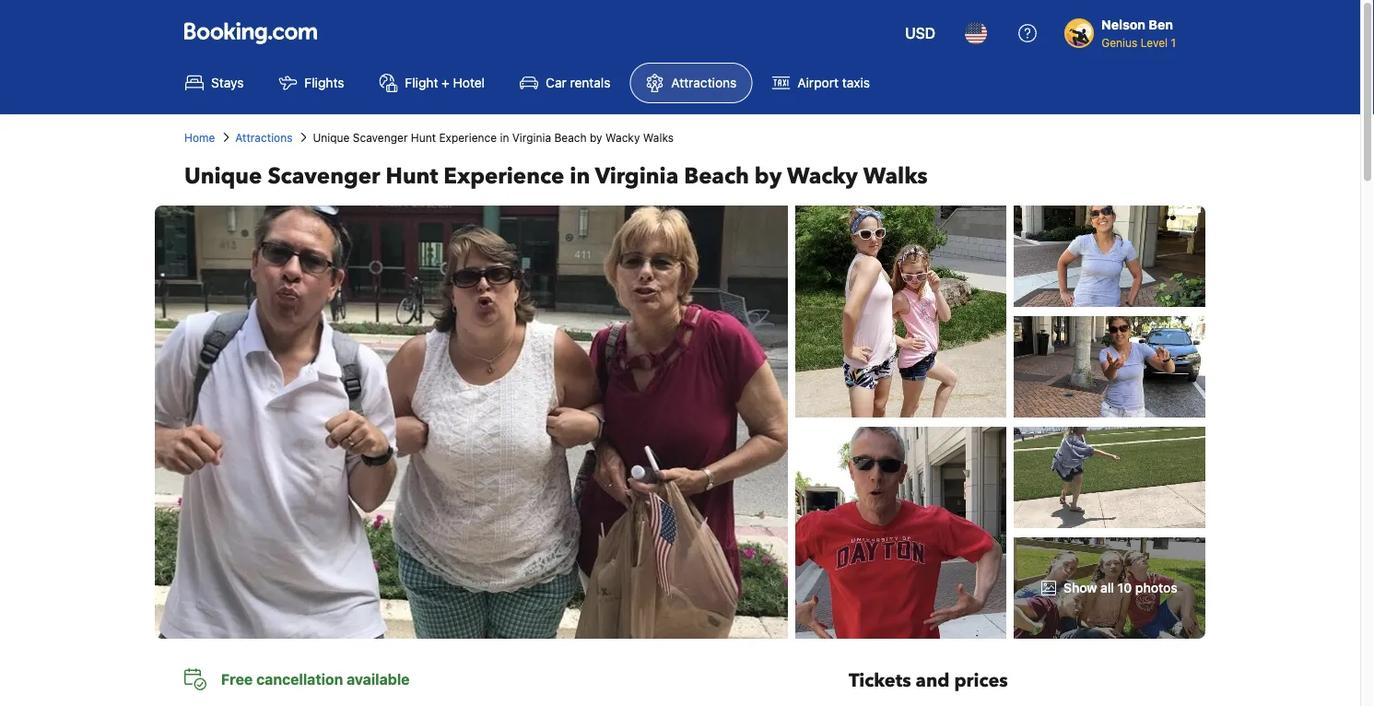 Task type: describe. For each thing, give the bounding box(es) containing it.
ben
[[1149, 17, 1173, 32]]

tickets and prices
[[849, 668, 1008, 694]]

car rentals link
[[504, 63, 626, 103]]

flights
[[305, 75, 344, 90]]

booking.com image
[[184, 22, 317, 44]]

all
[[1101, 580, 1115, 596]]

free cancellation available
[[221, 671, 410, 688]]

tickets
[[849, 668, 911, 694]]

home link
[[184, 129, 215, 146]]

genius
[[1102, 36, 1138, 49]]

1 vertical spatial hunt
[[386, 161, 438, 191]]

home
[[184, 131, 215, 144]]

1 horizontal spatial beach
[[684, 161, 749, 191]]

1 vertical spatial experience
[[444, 161, 564, 191]]

car
[[546, 75, 567, 90]]

1 vertical spatial attractions link
[[235, 129, 293, 146]]

taxis
[[842, 75, 870, 90]]

usd
[[905, 24, 936, 42]]

level
[[1141, 36, 1168, 49]]

flight
[[405, 75, 438, 90]]

flights link
[[263, 63, 360, 103]]

show
[[1064, 580, 1097, 596]]

rentals
[[570, 75, 611, 90]]

0 vertical spatial wacky
[[606, 131, 640, 144]]

10
[[1118, 580, 1132, 596]]

prices
[[954, 668, 1008, 694]]

1
[[1171, 36, 1176, 49]]

+
[[442, 75, 450, 90]]

1 vertical spatial unique scavenger hunt experience in virginia beach by wacky walks
[[184, 161, 928, 191]]

free
[[221, 671, 253, 688]]



Task type: vqa. For each thing, say whether or not it's contained in the screenshot.
the topmost top
no



Task type: locate. For each thing, give the bounding box(es) containing it.
0 vertical spatial virginia
[[512, 131, 551, 144]]

1 horizontal spatial walks
[[863, 161, 928, 191]]

unique down the home link on the left top of page
[[184, 161, 262, 191]]

usd button
[[894, 11, 947, 55]]

virginia
[[512, 131, 551, 144], [595, 161, 679, 191]]

unique down flights
[[313, 131, 350, 144]]

1 vertical spatial in
[[570, 161, 590, 191]]

flight + hotel link
[[364, 63, 501, 103]]

1 vertical spatial scavenger
[[268, 161, 380, 191]]

1 vertical spatial virginia
[[595, 161, 679, 191]]

0 vertical spatial walks
[[643, 131, 674, 144]]

0 horizontal spatial beach
[[554, 131, 587, 144]]

attractions link
[[630, 63, 753, 103], [235, 129, 293, 146]]

by
[[590, 131, 603, 144], [755, 161, 782, 191]]

1 horizontal spatial by
[[755, 161, 782, 191]]

airport taxis link
[[756, 63, 886, 103]]

1 vertical spatial beach
[[684, 161, 749, 191]]

1 vertical spatial wacky
[[787, 161, 858, 191]]

0 vertical spatial attractions
[[671, 75, 737, 90]]

1 horizontal spatial in
[[570, 161, 590, 191]]

flight + hotel
[[405, 75, 485, 90]]

hunt
[[411, 131, 436, 144], [386, 161, 438, 191]]

0 vertical spatial unique
[[313, 131, 350, 144]]

airport taxis
[[798, 75, 870, 90]]

0 vertical spatial experience
[[439, 131, 497, 144]]

0 vertical spatial unique scavenger hunt experience in virginia beach by wacky walks
[[313, 131, 674, 144]]

0 vertical spatial in
[[500, 131, 509, 144]]

car rentals
[[546, 75, 611, 90]]

0 vertical spatial by
[[590, 131, 603, 144]]

0 horizontal spatial in
[[500, 131, 509, 144]]

1 horizontal spatial wacky
[[787, 161, 858, 191]]

attractions
[[671, 75, 737, 90], [235, 131, 293, 144]]

1 vertical spatial unique
[[184, 161, 262, 191]]

0 vertical spatial hunt
[[411, 131, 436, 144]]

stays link
[[170, 63, 259, 103]]

0 vertical spatial beach
[[554, 131, 587, 144]]

show all 10 photos
[[1064, 580, 1178, 596]]

1 vertical spatial attractions
[[235, 131, 293, 144]]

cancellation
[[256, 671, 343, 688]]

1 vertical spatial walks
[[863, 161, 928, 191]]

scavenger
[[353, 131, 408, 144], [268, 161, 380, 191]]

photos
[[1136, 580, 1178, 596]]

available
[[347, 671, 410, 688]]

hotel
[[453, 75, 485, 90]]

1 horizontal spatial unique
[[313, 131, 350, 144]]

wacky
[[606, 131, 640, 144], [787, 161, 858, 191]]

unique scavenger hunt experience in virginia beach by wacky walks
[[313, 131, 674, 144], [184, 161, 928, 191]]

0 horizontal spatial walks
[[643, 131, 674, 144]]

nelson ben genius level 1
[[1102, 17, 1176, 49]]

experience
[[439, 131, 497, 144], [444, 161, 564, 191]]

walks
[[643, 131, 674, 144], [863, 161, 928, 191]]

1 horizontal spatial virginia
[[595, 161, 679, 191]]

0 horizontal spatial virginia
[[512, 131, 551, 144]]

0 horizontal spatial by
[[590, 131, 603, 144]]

0 horizontal spatial unique
[[184, 161, 262, 191]]

beach
[[554, 131, 587, 144], [684, 161, 749, 191]]

nelson
[[1102, 17, 1146, 32]]

unique
[[313, 131, 350, 144], [184, 161, 262, 191]]

1 horizontal spatial attractions link
[[630, 63, 753, 103]]

0 vertical spatial attractions link
[[630, 63, 753, 103]]

your account menu nelson ben genius level 1 element
[[1065, 8, 1184, 51]]

1 vertical spatial by
[[755, 161, 782, 191]]

and
[[916, 668, 950, 694]]

airport
[[798, 75, 839, 90]]

1 horizontal spatial attractions
[[671, 75, 737, 90]]

0 horizontal spatial attractions
[[235, 131, 293, 144]]

0 horizontal spatial attractions link
[[235, 129, 293, 146]]

stays
[[211, 75, 244, 90]]

0 vertical spatial scavenger
[[353, 131, 408, 144]]

0 horizontal spatial wacky
[[606, 131, 640, 144]]

in
[[500, 131, 509, 144], [570, 161, 590, 191]]



